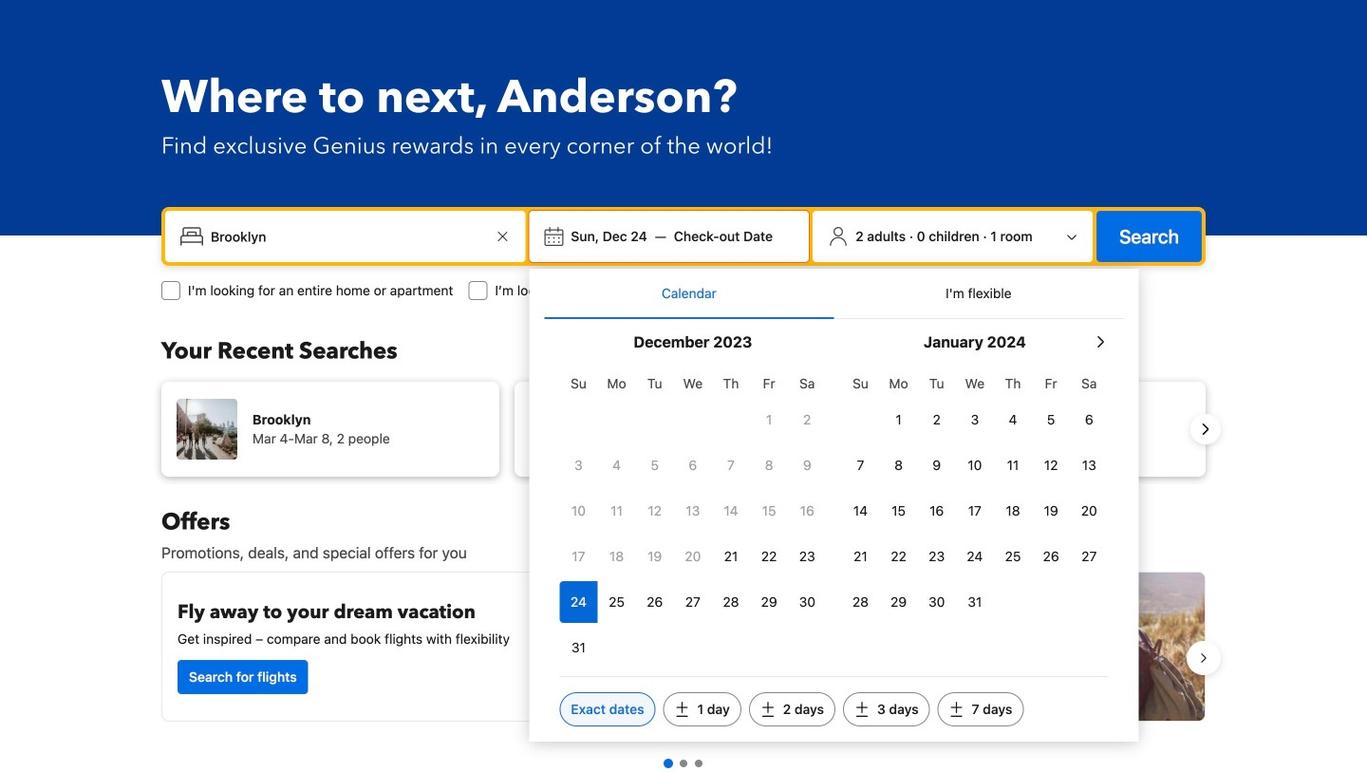 Task type: locate. For each thing, give the bounding box(es) containing it.
region
[[146, 374, 1221, 484], [146, 564, 1221, 752]]

group of friends hiking in the mountains on a sunny day image
[[692, 573, 1205, 721]]

1 horizontal spatial grid
[[842, 365, 1109, 623]]

0 horizontal spatial grid
[[560, 365, 827, 669]]

23 December 2023 checkbox
[[788, 536, 827, 577]]

30 January 2024 checkbox
[[918, 581, 956, 623]]

8 January 2024 checkbox
[[880, 444, 918, 486]]

1 grid from the left
[[560, 365, 827, 669]]

27 January 2024 checkbox
[[1070, 536, 1109, 577]]

28 December 2023 checkbox
[[712, 581, 750, 623]]

25 December 2023 checkbox
[[598, 581, 636, 623]]

Where are you going? field
[[203, 219, 491, 254]]

29 January 2024 checkbox
[[880, 581, 918, 623]]

1 vertical spatial region
[[146, 564, 1221, 752]]

15 January 2024 checkbox
[[880, 490, 918, 532]]

cell
[[560, 577, 598, 623]]

6 January 2024 checkbox
[[1070, 399, 1109, 441]]

21 December 2023 checkbox
[[712, 536, 750, 577]]

24 January 2024 checkbox
[[956, 536, 994, 577]]

18 December 2023 checkbox
[[598, 536, 636, 577]]

13 January 2024 checkbox
[[1070, 444, 1109, 486]]

next image
[[1195, 418, 1217, 441]]

15 December 2023 checkbox
[[750, 490, 788, 532]]

progress bar
[[664, 759, 703, 768]]

11 January 2024 checkbox
[[994, 444, 1032, 486]]

tab list
[[544, 269, 1124, 320]]

19 December 2023 checkbox
[[636, 536, 674, 577]]

31 December 2023 checkbox
[[560, 627, 598, 669]]

9 December 2023 checkbox
[[788, 444, 827, 486]]

27 December 2023 checkbox
[[674, 581, 712, 623]]

0 vertical spatial region
[[146, 374, 1221, 484]]

20 December 2023 checkbox
[[674, 536, 712, 577]]

grid
[[560, 365, 827, 669], [842, 365, 1109, 623]]

1 region from the top
[[146, 374, 1221, 484]]

9 January 2024 checkbox
[[918, 444, 956, 486]]

31 January 2024 checkbox
[[956, 581, 994, 623]]

19 January 2024 checkbox
[[1032, 490, 1070, 532]]

fly away to your dream vacation image
[[542, 588, 660, 706]]

12 December 2023 checkbox
[[636, 490, 674, 532]]

23 January 2024 checkbox
[[918, 536, 956, 577]]

12 January 2024 checkbox
[[1032, 444, 1070, 486]]

17 January 2024 checkbox
[[956, 490, 994, 532]]

13 December 2023 checkbox
[[674, 490, 712, 532]]

20 January 2024 checkbox
[[1070, 490, 1109, 532]]

29 December 2023 checkbox
[[750, 581, 788, 623]]

22 December 2023 checkbox
[[750, 536, 788, 577]]



Task type: describe. For each thing, give the bounding box(es) containing it.
26 January 2024 checkbox
[[1032, 536, 1070, 577]]

7 December 2023 checkbox
[[712, 444, 750, 486]]

10 January 2024 checkbox
[[956, 444, 994, 486]]

18 January 2024 checkbox
[[994, 490, 1032, 532]]

14 January 2024 checkbox
[[842, 490, 880, 532]]

1 January 2024 checkbox
[[880, 399, 918, 441]]

22 January 2024 checkbox
[[880, 536, 918, 577]]

4 January 2024 checkbox
[[994, 399, 1032, 441]]

cell inside grid
[[560, 577, 598, 623]]

28 January 2024 checkbox
[[842, 581, 880, 623]]

2 December 2023 checkbox
[[788, 399, 827, 441]]

1 December 2023 checkbox
[[750, 399, 788, 441]]

5 January 2024 checkbox
[[1032, 399, 1070, 441]]

7 January 2024 checkbox
[[842, 444, 880, 486]]

11 December 2023 checkbox
[[598, 490, 636, 532]]

6 December 2023 checkbox
[[674, 444, 712, 486]]

3 January 2024 checkbox
[[956, 399, 994, 441]]

17 December 2023 checkbox
[[560, 536, 598, 577]]

21 January 2024 checkbox
[[842, 536, 880, 577]]

5 December 2023 checkbox
[[636, 444, 674, 486]]

14 December 2023 checkbox
[[712, 490, 750, 532]]

16 December 2023 checkbox
[[788, 490, 827, 532]]

4 December 2023 checkbox
[[598, 444, 636, 486]]

26 December 2023 checkbox
[[636, 581, 674, 623]]

2 region from the top
[[146, 564, 1221, 752]]

2 January 2024 checkbox
[[918, 399, 956, 441]]

16 January 2024 checkbox
[[918, 490, 956, 532]]

3 December 2023 checkbox
[[560, 444, 598, 486]]

25 January 2024 checkbox
[[994, 536, 1032, 577]]

8 December 2023 checkbox
[[750, 444, 788, 486]]

2 grid from the left
[[842, 365, 1109, 623]]

30 December 2023 checkbox
[[788, 581, 827, 623]]

24 December 2023 checkbox
[[560, 581, 598, 623]]

10 December 2023 checkbox
[[560, 490, 598, 532]]



Task type: vqa. For each thing, say whether or not it's contained in the screenshot.
ADULTS
no



